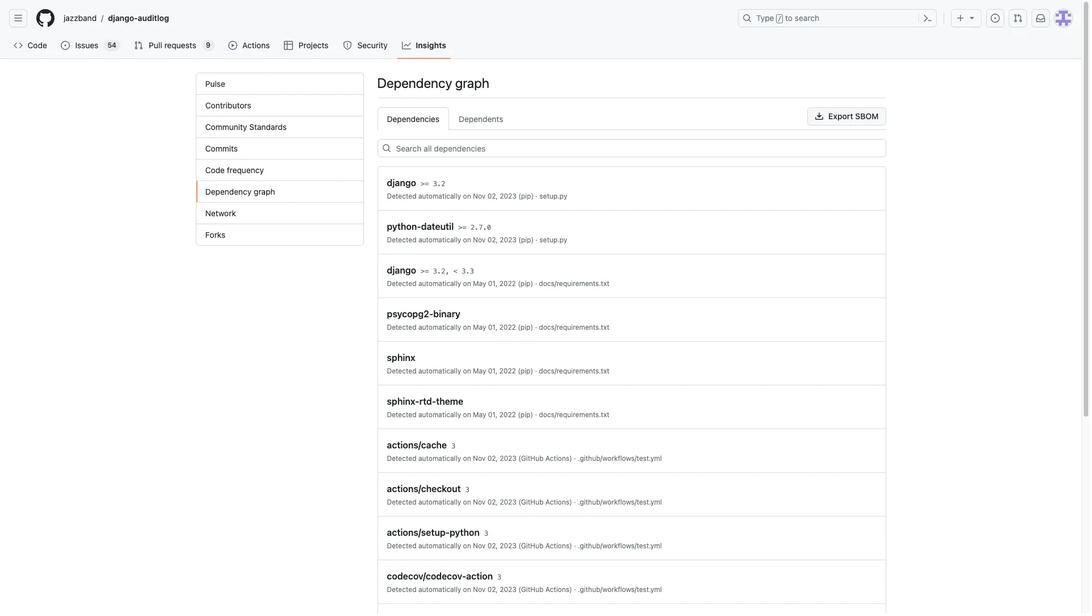 Task type: describe. For each thing, give the bounding box(es) containing it.
3.2,
[[433, 267, 449, 275]]

django >= 3.2 detected automatically on nov 02, 2023 (pip)   · setup.py
[[387, 178, 567, 200]]

0 vertical spatial graph
[[455, 75, 489, 91]]

network
[[205, 208, 236, 218]]

· inside codecov/codecov-action 3 detected automatically on nov 02, 2023 (github actions)   · .github/workflows/test.yml
[[574, 585, 576, 594]]

>= inside python-dateutil >= 2.7.0 detected automatically on nov 02, 2023 (pip)   · setup.py
[[458, 224, 467, 232]]

· inside "sphinx detected automatically on may 01, 2022 (pip)   · docs/requirements.txt"
[[535, 367, 537, 375]]

sphinx-rtd-theme detected automatically on may 01, 2022 (pip)   · docs/requirements.txt
[[387, 396, 609, 419]]

sphinx
[[387, 353, 415, 363]]

(github inside actions/checkout 3 detected automatically on nov 02, 2023 (github actions)   · .github/workflows/test.yml
[[518, 498, 544, 506]]

<
[[454, 267, 458, 275]]

action
[[466, 571, 493, 581]]

actions/cache link
[[387, 438, 447, 452]]

forks link
[[196, 224, 363, 245]]

2022 inside "sphinx detected automatically on may 01, 2022 (pip)   · docs/requirements.txt"
[[499, 367, 516, 375]]

pulse
[[205, 79, 225, 89]]

on inside python-dateutil >= 2.7.0 detected automatically on nov 02, 2023 (pip)   · setup.py
[[463, 236, 471, 244]]

security
[[357, 40, 388, 50]]

actions/checkout link
[[387, 482, 461, 496]]

3 inside actions/setup-python 3 detected automatically on nov 02, 2023 (github actions)   · .github/workflows/test.yml
[[484, 530, 488, 538]]

git pull request image for top issue opened 'image'
[[1014, 14, 1023, 23]]

detected inside "sphinx detected automatically on may 01, 2022 (pip)   · docs/requirements.txt"
[[387, 367, 416, 375]]

02, inside actions/cache 3 detected automatically on nov 02, 2023 (github actions)   · .github/workflows/test.yml
[[488, 454, 498, 463]]

dependencies
[[387, 114, 439, 124]]

insights
[[416, 40, 446, 50]]

export sbom
[[829, 111, 879, 121]]

forks
[[205, 230, 225, 240]]

detected inside actions/checkout 3 detected automatically on nov 02, 2023 (github actions)   · .github/workflows/test.yml
[[387, 498, 416, 506]]

detected inside python-dateutil >= 2.7.0 detected automatically on nov 02, 2023 (pip)   · setup.py
[[387, 236, 416, 244]]

on inside codecov/codecov-action 3 detected automatically on nov 02, 2023 (github actions)   · .github/workflows/test.yml
[[463, 585, 471, 594]]

jazzband
[[64, 13, 97, 23]]

community standards
[[205, 122, 287, 132]]

2023 inside python-dateutil >= 2.7.0 detected automatically on nov 02, 2023 (pip)   · setup.py
[[500, 236, 517, 244]]

dateutil
[[421, 221, 454, 232]]

sphinx link
[[387, 351, 415, 365]]

sbom
[[855, 111, 879, 121]]

on inside psycopg2-binary detected automatically on may 01, 2022 (pip)   · docs/requirements.txt
[[463, 323, 471, 332]]

(pip) inside "sphinx detected automatically on may 01, 2022 (pip)   · docs/requirements.txt"
[[518, 367, 533, 375]]

0 vertical spatial issue opened image
[[991, 14, 1000, 23]]

Search all dependencies text field
[[377, 139, 886, 157]]

automatically inside "sphinx-rtd-theme detected automatically on may 01, 2022 (pip)   · docs/requirements.txt"
[[418, 411, 461, 419]]

codecov/codecov-action link
[[387, 569, 493, 583]]

python-dateutil link
[[387, 220, 454, 233]]

nov inside actions/cache 3 detected automatically on nov 02, 2023 (github actions)   · .github/workflows/test.yml
[[473, 454, 486, 463]]

9
[[206, 41, 210, 49]]

02, inside codecov/codecov-action 3 detected automatically on nov 02, 2023 (github actions)   · .github/workflows/test.yml
[[488, 585, 498, 594]]

actions
[[242, 40, 270, 50]]

nov inside actions/checkout 3 detected automatically on nov 02, 2023 (github actions)   · .github/workflows/test.yml
[[473, 498, 486, 506]]

>= for django >= 3.2 detected automatically on nov 02, 2023 (pip)   · setup.py
[[421, 180, 429, 188]]

pulse link
[[196, 73, 363, 95]]

54
[[108, 41, 116, 49]]

codecov/codecov-
[[387, 571, 466, 581]]

actions/setup-python 3 detected automatically on nov 02, 2023 (github actions)   · .github/workflows/test.yml
[[387, 527, 662, 550]]

graph inside insights element
[[254, 187, 275, 196]]

jazzband / django-auditlog
[[64, 13, 169, 23]]

.github/workflows/test.yml link for actions/checkout
[[578, 498, 662, 506]]

django >= 3.2, < 3.3 detected automatically on may 01, 2022 (pip)   · docs/requirements.txt
[[387, 265, 609, 288]]

automatically inside psycopg2-binary detected automatically on may 01, 2022 (pip)   · docs/requirements.txt
[[418, 323, 461, 332]]

network link
[[196, 203, 363, 224]]

play image
[[228, 41, 237, 50]]

.github/workflows/test.yml inside actions/setup-python 3 detected automatically on nov 02, 2023 (github actions)   · .github/workflows/test.yml
[[578, 542, 662, 550]]

automatically inside codecov/codecov-action 3 detected automatically on nov 02, 2023 (github actions)   · .github/workflows/test.yml
[[418, 585, 461, 594]]

code for code
[[28, 40, 47, 50]]

codecov/codecov-action 3 detected automatically on nov 02, 2023 (github actions)   · .github/workflows/test.yml
[[387, 571, 662, 594]]

to
[[785, 13, 793, 23]]

detected inside django >= 3.2 detected automatically on nov 02, 2023 (pip)   · setup.py
[[387, 192, 416, 200]]

01, inside "sphinx detected automatically on may 01, 2022 (pip)   · docs/requirements.txt"
[[488, 367, 498, 375]]

may inside "sphinx-rtd-theme detected automatically on may 01, 2022 (pip)   · docs/requirements.txt"
[[473, 411, 486, 419]]

· inside "sphinx-rtd-theme detected automatically on may 01, 2022 (pip)   · docs/requirements.txt"
[[535, 411, 537, 419]]

actions) inside actions/cache 3 detected automatically on nov 02, 2023 (github actions)   · .github/workflows/test.yml
[[545, 454, 572, 463]]

2.7.0
[[471, 224, 491, 232]]

on inside "sphinx-rtd-theme detected automatically on may 01, 2022 (pip)   · docs/requirements.txt"
[[463, 411, 471, 419]]

on inside "sphinx detected automatically on may 01, 2022 (pip)   · docs/requirements.txt"
[[463, 367, 471, 375]]

docs/requirements.txt inside django >= 3.2, < 3.3 detected automatically on may 01, 2022 (pip)   · docs/requirements.txt
[[539, 279, 609, 288]]

type / to search
[[756, 13, 819, 23]]

automatically inside actions/checkout 3 detected automatically on nov 02, 2023 (github actions)   · .github/workflows/test.yml
[[418, 498, 461, 506]]

nov inside django >= 3.2 detected automatically on nov 02, 2023 (pip)   · setup.py
[[473, 192, 486, 200]]

psycopg2-binary detected automatically on may 01, 2022 (pip)   · docs/requirements.txt
[[387, 309, 609, 332]]

automatically inside python-dateutil >= 2.7.0 detected automatically on nov 02, 2023 (pip)   · setup.py
[[418, 236, 461, 244]]

3.2
[[433, 180, 445, 188]]

· inside actions/checkout 3 detected automatically on nov 02, 2023 (github actions)   · .github/workflows/test.yml
[[574, 498, 576, 506]]

actions) inside codecov/codecov-action 3 detected automatically on nov 02, 2023 (github actions)   · .github/workflows/test.yml
[[545, 585, 572, 594]]

search image
[[382, 144, 391, 153]]

code frequency link
[[196, 160, 363, 181]]

setup.py link for >=
[[540, 192, 567, 200]]

triangle down image
[[968, 13, 977, 22]]

setup.py link for dateutil
[[540, 236, 567, 244]]

frequency
[[227, 165, 264, 175]]

actions/checkout 3 detected automatically on nov 02, 2023 (github actions)   · .github/workflows/test.yml
[[387, 484, 662, 506]]

02, inside django >= 3.2 detected automatically on nov 02, 2023 (pip)   · setup.py
[[488, 192, 498, 200]]

dependents link
[[449, 107, 513, 130]]

3 inside codecov/codecov-action 3 detected automatically on nov 02, 2023 (github actions)   · .github/workflows/test.yml
[[497, 573, 502, 581]]

(pip) inside psycopg2-binary detected automatically on may 01, 2022 (pip)   · docs/requirements.txt
[[518, 323, 533, 332]]

automatically inside actions/setup-python 3 detected automatically on nov 02, 2023 (github actions)   · .github/workflows/test.yml
[[418, 542, 461, 550]]

search
[[795, 13, 819, 23]]

graph image
[[402, 41, 411, 50]]

3 inside actions/checkout 3 detected automatically on nov 02, 2023 (github actions)   · .github/workflows/test.yml
[[465, 486, 470, 494]]

table image
[[284, 41, 293, 50]]

actions) inside actions/checkout 3 detected automatically on nov 02, 2023 (github actions)   · .github/workflows/test.yml
[[545, 498, 572, 506]]

actions/checkout
[[387, 484, 461, 494]]

actions/setup-python link
[[387, 526, 480, 539]]

setup.py inside django >= 3.2 detected automatically on nov 02, 2023 (pip)   · setup.py
[[540, 192, 567, 200]]

.github/workflows/test.yml link for actions/setup-python
[[578, 542, 662, 550]]

0 vertical spatial dependency
[[377, 75, 452, 91]]

.github/workflows/test.yml link for codecov/codecov-action
[[578, 585, 662, 594]]

psycopg2-
[[387, 309, 433, 319]]

02, inside actions/checkout 3 detected automatically on nov 02, 2023 (github actions)   · .github/workflows/test.yml
[[488, 498, 498, 506]]

dependents
[[459, 114, 503, 124]]

3.3
[[462, 267, 474, 275]]

(github inside actions/cache 3 detected automatically on nov 02, 2023 (github actions)   · .github/workflows/test.yml
[[518, 454, 544, 463]]

jazzband link
[[59, 9, 101, 27]]

docs/requirements.txt inside "sphinx detected automatically on may 01, 2022 (pip)   · docs/requirements.txt"
[[539, 367, 609, 375]]

/ for type
[[778, 15, 782, 23]]

rtd-
[[419, 396, 436, 407]]

(pip) inside python-dateutil >= 2.7.0 detected automatically on nov 02, 2023 (pip)   · setup.py
[[518, 236, 534, 244]]

commits link
[[196, 138, 363, 160]]

· inside actions/cache 3 detected automatically on nov 02, 2023 (github actions)   · .github/workflows/test.yml
[[574, 454, 576, 463]]

contributors
[[205, 100, 251, 110]]

.github/workflows/test.yml inside codecov/codecov-action 3 detected automatically on nov 02, 2023 (github actions)   · .github/workflows/test.yml
[[578, 585, 662, 594]]

projects link
[[280, 37, 334, 54]]

code frequency
[[205, 165, 264, 175]]



Task type: locate. For each thing, give the bounding box(es) containing it.
.github/workflows/test.yml inside actions/checkout 3 detected automatically on nov 02, 2023 (github actions)   · .github/workflows/test.yml
[[578, 498, 662, 506]]

7 on from the top
[[463, 454, 471, 463]]

django link left 3.2 on the top
[[387, 176, 416, 190]]

2 setup.py link from the top
[[540, 236, 567, 244]]

2023 inside actions/cache 3 detected automatically on nov 02, 2023 (github actions)   · .github/workflows/test.yml
[[500, 454, 517, 463]]

4 01, from the top
[[488, 411, 498, 419]]

3 2023 from the top
[[500, 454, 517, 463]]

2023 inside django >= 3.2 detected automatically on nov 02, 2023 (pip)   · setup.py
[[500, 192, 517, 200]]

2 02, from the top
[[488, 236, 498, 244]]

(github up actions/setup-python 3 detected automatically on nov 02, 2023 (github actions)   · .github/workflows/test.yml
[[518, 498, 544, 506]]

4 nov from the top
[[473, 498, 486, 506]]

detected down psycopg2-
[[387, 323, 416, 332]]

nov inside codecov/codecov-action 3 detected automatically on nov 02, 2023 (github actions)   · .github/workflows/test.yml
[[473, 585, 486, 594]]

shield image
[[343, 41, 352, 50]]

2 on from the top
[[463, 236, 471, 244]]

1 vertical spatial graph
[[254, 187, 275, 196]]

auditlog
[[138, 13, 169, 23]]

01, inside django >= 3.2, < 3.3 detected automatically on may 01, 2022 (pip)   · docs/requirements.txt
[[488, 279, 498, 288]]

homepage image
[[36, 9, 55, 27]]

(github inside codecov/codecov-action 3 detected automatically on nov 02, 2023 (github actions)   · .github/workflows/test.yml
[[518, 585, 544, 594]]

8 detected from the top
[[387, 498, 416, 506]]

2023 inside actions/checkout 3 detected automatically on nov 02, 2023 (github actions)   · .github/workflows/test.yml
[[500, 498, 517, 506]]

2 automatically from the top
[[418, 236, 461, 244]]

2 setup.py from the top
[[540, 236, 567, 244]]

dependency insights menu element
[[377, 107, 886, 130]]

automatically inside "sphinx detected automatically on may 01, 2022 (pip)   · docs/requirements.txt"
[[418, 367, 461, 375]]

0 vertical spatial >=
[[421, 180, 429, 188]]

graph down code frequency "link" at left top
[[254, 187, 275, 196]]

4 docs/requirements.txt from the top
[[539, 411, 609, 419]]

.github/workflows/test.yml link for actions/cache
[[578, 454, 662, 463]]

>= inside django >= 3.2 detected automatically on nov 02, 2023 (pip)   · setup.py
[[421, 180, 429, 188]]

code
[[28, 40, 47, 50], [205, 165, 225, 175]]

detected down actions/checkout
[[387, 498, 416, 506]]

binary
[[433, 309, 460, 319]]

01, up psycopg2-binary detected automatically on may 01, 2022 (pip)   · docs/requirements.txt
[[488, 279, 498, 288]]

automatically down dateutil
[[418, 236, 461, 244]]

export
[[829, 111, 853, 121]]

dependency up dependencies link
[[377, 75, 452, 91]]

1 docs/requirements.txt from the top
[[539, 279, 609, 288]]

2 may from the top
[[473, 323, 486, 332]]

notifications image
[[1036, 14, 1045, 23]]

dependencies link
[[377, 107, 449, 130]]

6 detected from the top
[[387, 411, 416, 419]]

5 02, from the top
[[488, 542, 498, 550]]

docs/requirements.txt link for detected
[[539, 323, 609, 332]]

may
[[473, 279, 486, 288], [473, 323, 486, 332], [473, 367, 486, 375], [473, 411, 486, 419]]

1 horizontal spatial git pull request image
[[1014, 14, 1023, 23]]

issue opened image
[[991, 14, 1000, 23], [61, 41, 70, 50]]

1 02, from the top
[[488, 192, 498, 200]]

3 up 'python'
[[465, 486, 470, 494]]

pull requests
[[149, 40, 196, 50]]

1 vertical spatial >=
[[458, 224, 467, 232]]

3 (github from the top
[[518, 542, 544, 550]]

02, up the action
[[488, 542, 498, 550]]

0 vertical spatial django link
[[387, 176, 416, 190]]

code link
[[9, 37, 52, 54]]

2022 up actions/cache 3 detected automatically on nov 02, 2023 (github actions)   · .github/workflows/test.yml
[[499, 411, 516, 419]]

5 on from the top
[[463, 367, 471, 375]]

1 2022 from the top
[[499, 279, 516, 288]]

1 horizontal spatial dependency graph
[[377, 75, 489, 91]]

02, down the action
[[488, 585, 498, 594]]

git pull request image left notifications icon
[[1014, 14, 1023, 23]]

plus image
[[956, 14, 965, 23]]

6 automatically from the top
[[418, 411, 461, 419]]

/ for jazzband
[[101, 13, 104, 23]]

2022 inside psycopg2-binary detected automatically on may 01, 2022 (pip)   · docs/requirements.txt
[[499, 323, 516, 332]]

dependency graph
[[377, 75, 489, 91], [205, 187, 275, 196]]

contributors link
[[196, 95, 363, 116]]

detected down sphinx-
[[387, 411, 416, 419]]

1 automatically from the top
[[418, 192, 461, 200]]

·
[[536, 192, 538, 200], [536, 236, 538, 244], [535, 279, 537, 288], [535, 323, 537, 332], [535, 367, 537, 375], [535, 411, 537, 419], [574, 454, 576, 463], [574, 498, 576, 506], [574, 542, 576, 550], [574, 585, 576, 594]]

5 nov from the top
[[473, 542, 486, 550]]

6 02, from the top
[[488, 585, 498, 594]]

on inside django >= 3.2, < 3.3 detected automatically on may 01, 2022 (pip)   · docs/requirements.txt
[[463, 279, 471, 288]]

5 detected from the top
[[387, 367, 416, 375]]

standards
[[249, 122, 287, 132]]

3
[[451, 442, 456, 450], [465, 486, 470, 494], [484, 530, 488, 538], [497, 573, 502, 581]]

insights element
[[196, 73, 364, 246]]

1 2023 from the top
[[500, 192, 517, 200]]

django-auditlog link
[[104, 9, 174, 27]]

docs/requirements.txt
[[539, 279, 609, 288], [539, 323, 609, 332], [539, 367, 609, 375], [539, 411, 609, 419]]

sphinx-
[[387, 396, 419, 407]]

1 vertical spatial issue opened image
[[61, 41, 70, 50]]

2 (github from the top
[[518, 498, 544, 506]]

2023 up actions/checkout 3 detected automatically on nov 02, 2023 (github actions)   · .github/workflows/test.yml
[[500, 454, 517, 463]]

detected inside psycopg2-binary detected automatically on may 01, 2022 (pip)   · docs/requirements.txt
[[387, 323, 416, 332]]

1 vertical spatial setup.py link
[[540, 236, 567, 244]]

1 setup.py link from the top
[[540, 192, 567, 200]]

2 docs/requirements.txt from the top
[[539, 323, 609, 332]]

3 actions) from the top
[[545, 542, 572, 550]]

1 actions) from the top
[[545, 454, 572, 463]]

2023 inside actions/setup-python 3 detected automatically on nov 02, 2023 (github actions)   · .github/workflows/test.yml
[[500, 542, 517, 550]]

9 automatically from the top
[[418, 542, 461, 550]]

docs/requirements.txt inside psycopg2-binary detected automatically on may 01, 2022 (pip)   · docs/requirements.txt
[[539, 323, 609, 332]]

nov up 2.7.0
[[473, 192, 486, 200]]

4 2023 from the top
[[500, 498, 517, 506]]

django left 3.2,
[[387, 265, 416, 275]]

pull
[[149, 40, 162, 50]]

/ inside 'type / to search'
[[778, 15, 782, 23]]

3 automatically from the top
[[418, 279, 461, 288]]

1 (github from the top
[[518, 454, 544, 463]]

0 vertical spatial code
[[28, 40, 47, 50]]

issues
[[75, 40, 98, 50]]

.github/workflows/test.yml
[[578, 454, 662, 463], [578, 498, 662, 506], [578, 542, 662, 550], [578, 585, 662, 594]]

detected down actions/cache
[[387, 454, 416, 463]]

0 vertical spatial setup.py
[[540, 192, 567, 200]]

1 vertical spatial git pull request image
[[134, 41, 143, 50]]

django link left 3.2,
[[387, 263, 416, 277]]

detected inside actions/cache 3 detected automatically on nov 02, 2023 (github actions)   · .github/workflows/test.yml
[[387, 454, 416, 463]]

1 vertical spatial dependency graph
[[205, 187, 275, 196]]

2023 up codecov/codecov-action 3 detected automatically on nov 02, 2023 (github actions)   · .github/workflows/test.yml
[[500, 542, 517, 550]]

git pull request image
[[1014, 14, 1023, 23], [134, 41, 143, 50]]

0 horizontal spatial dependency
[[205, 187, 252, 196]]

may inside psycopg2-binary detected automatically on may 01, 2022 (pip)   · docs/requirements.txt
[[473, 323, 486, 332]]

community standards link
[[196, 116, 363, 138]]

automatically inside actions/cache 3 detected automatically on nov 02, 2023 (github actions)   · .github/workflows/test.yml
[[418, 454, 461, 463]]

1 horizontal spatial issue opened image
[[991, 14, 1000, 23]]

01, inside "sphinx-rtd-theme detected automatically on may 01, 2022 (pip)   · docs/requirements.txt"
[[488, 411, 498, 419]]

3 may from the top
[[473, 367, 486, 375]]

nov
[[473, 192, 486, 200], [473, 236, 486, 244], [473, 454, 486, 463], [473, 498, 486, 506], [473, 542, 486, 550], [473, 585, 486, 594]]

git pull request image for the leftmost issue opened 'image'
[[134, 41, 143, 50]]

1 vertical spatial code
[[205, 165, 225, 175]]

3 .github/workflows/test.yml link from the top
[[578, 542, 662, 550]]

2 vertical spatial >=
[[421, 267, 429, 275]]

(pip)
[[518, 192, 534, 200], [518, 236, 534, 244], [518, 279, 533, 288], [518, 323, 533, 332], [518, 367, 533, 375], [518, 411, 533, 419]]

02, inside actions/setup-python 3 detected automatically on nov 02, 2023 (github actions)   · .github/workflows/test.yml
[[488, 542, 498, 550]]

2022 inside "sphinx-rtd-theme detected automatically on may 01, 2022 (pip)   · docs/requirements.txt"
[[499, 411, 516, 419]]

django-
[[108, 13, 138, 23]]

0 horizontal spatial /
[[101, 13, 104, 23]]

2023 up actions/setup-python 3 detected automatically on nov 02, 2023 (github actions)   · .github/workflows/test.yml
[[500, 498, 517, 506]]

3 inside actions/cache 3 detected automatically on nov 02, 2023 (github actions)   · .github/workflows/test.yml
[[451, 442, 456, 450]]

2023 inside codecov/codecov-action 3 detected automatically on nov 02, 2023 (github actions)   · .github/workflows/test.yml
[[500, 585, 517, 594]]

· inside actions/setup-python 3 detected automatically on nov 02, 2023 (github actions)   · .github/workflows/test.yml
[[574, 542, 576, 550]]

3 detected from the top
[[387, 279, 416, 288]]

2023 down actions/setup-python 3 detected automatically on nov 02, 2023 (github actions)   · .github/workflows/test.yml
[[500, 585, 517, 594]]

python-dateutil >= 2.7.0 detected automatically on nov 02, 2023 (pip)   · setup.py
[[387, 221, 567, 244]]

0 horizontal spatial graph
[[254, 187, 275, 196]]

detected up psycopg2-
[[387, 279, 416, 288]]

detected down the actions/setup-
[[387, 542, 416, 550]]

.github/workflows/test.yml inside actions/cache 3 detected automatically on nov 02, 2023 (github actions)   · .github/workflows/test.yml
[[578, 454, 662, 463]]

django
[[387, 178, 416, 188], [387, 265, 416, 275]]

02, up actions/checkout 3 detected automatically on nov 02, 2023 (github actions)   · .github/workflows/test.yml
[[488, 454, 498, 463]]

(github down actions/setup-python 3 detected automatically on nov 02, 2023 (github actions)   · .github/workflows/test.yml
[[518, 585, 544, 594]]

dependency graph inside insights element
[[205, 187, 275, 196]]

3 right 'python'
[[484, 530, 488, 538]]

9 on from the top
[[463, 542, 471, 550]]

>=
[[421, 180, 429, 188], [458, 224, 467, 232], [421, 267, 429, 275]]

dependency graph link
[[196, 181, 363, 203]]

4 .github/workflows/test.yml link from the top
[[578, 585, 662, 594]]

4 may from the top
[[473, 411, 486, 419]]

0 vertical spatial dependency graph
[[377, 75, 489, 91]]

1 horizontal spatial graph
[[455, 75, 489, 91]]

3 on from the top
[[463, 279, 471, 288]]

0 horizontal spatial dependency graph
[[205, 187, 275, 196]]

6 2023 from the top
[[500, 585, 517, 594]]

automatically inside django >= 3.2, < 3.3 detected automatically on may 01, 2022 (pip)   · docs/requirements.txt
[[418, 279, 461, 288]]

code right the code icon
[[28, 40, 47, 50]]

theme
[[436, 396, 463, 407]]

02, inside python-dateutil >= 2.7.0 detected automatically on nov 02, 2023 (pip)   · setup.py
[[488, 236, 498, 244]]

.github/workflows/test.yml link
[[578, 454, 662, 463], [578, 498, 662, 506], [578, 542, 662, 550], [578, 585, 662, 594]]

docs/requirements.txt link
[[539, 279, 609, 288], [539, 323, 609, 332], [539, 367, 609, 375], [539, 411, 609, 419]]

detected inside "sphinx-rtd-theme detected automatically on may 01, 2022 (pip)   · docs/requirements.txt"
[[387, 411, 416, 419]]

dependency inside insights element
[[205, 187, 252, 196]]

01, up "sphinx-rtd-theme detected automatically on may 01, 2022 (pip)   · docs/requirements.txt"
[[488, 367, 498, 375]]

1 django from the top
[[387, 178, 416, 188]]

list
[[59, 9, 731, 27]]

django link for django >= 3.2 detected automatically on nov 02, 2023 (pip)   · setup.py
[[387, 176, 416, 190]]

dependency down 'code frequency'
[[205, 187, 252, 196]]

nov up 'python'
[[473, 498, 486, 506]]

· inside django >= 3.2, < 3.3 detected automatically on may 01, 2022 (pip)   · docs/requirements.txt
[[535, 279, 537, 288]]

on
[[463, 192, 471, 200], [463, 236, 471, 244], [463, 279, 471, 288], [463, 323, 471, 332], [463, 367, 471, 375], [463, 411, 471, 419], [463, 454, 471, 463], [463, 498, 471, 506], [463, 542, 471, 550], [463, 585, 471, 594]]

3 right the action
[[497, 573, 502, 581]]

01, inside psycopg2-binary detected automatically on may 01, 2022 (pip)   · docs/requirements.txt
[[488, 323, 498, 332]]

actions/cache 3 detected automatically on nov 02, 2023 (github actions)   · .github/workflows/test.yml
[[387, 440, 662, 463]]

· inside django >= 3.2 detected automatically on nov 02, 2023 (pip)   · setup.py
[[536, 192, 538, 200]]

code inside code link
[[28, 40, 47, 50]]

2023
[[500, 192, 517, 200], [500, 236, 517, 244], [500, 454, 517, 463], [500, 498, 517, 506], [500, 542, 517, 550], [500, 585, 517, 594]]

2 actions) from the top
[[545, 498, 572, 506]]

· inside psycopg2-binary detected automatically on may 01, 2022 (pip)   · docs/requirements.txt
[[535, 323, 537, 332]]

export sbom link
[[808, 107, 886, 125]]

2 .github/workflows/test.yml from the top
[[578, 498, 662, 506]]

4 2022 from the top
[[499, 411, 516, 419]]

1 nov from the top
[[473, 192, 486, 200]]

dependency
[[377, 75, 452, 91], [205, 187, 252, 196]]

actions link
[[224, 37, 275, 54]]

3 .github/workflows/test.yml from the top
[[578, 542, 662, 550]]

10 detected from the top
[[387, 585, 416, 594]]

detected inside actions/setup-python 3 detected automatically on nov 02, 2023 (github actions)   · .github/workflows/test.yml
[[387, 542, 416, 550]]

1 horizontal spatial dependency
[[377, 75, 452, 91]]

0 vertical spatial git pull request image
[[1014, 14, 1023, 23]]

2 nov from the top
[[473, 236, 486, 244]]

commits
[[205, 144, 238, 153]]

nov down "sphinx-rtd-theme detected automatically on may 01, 2022 (pip)   · docs/requirements.txt"
[[473, 454, 486, 463]]

docs/requirements.txt inside "sphinx-rtd-theme detected automatically on may 01, 2022 (pip)   · docs/requirements.txt"
[[539, 411, 609, 419]]

3 nov from the top
[[473, 454, 486, 463]]

2023 up python-dateutil >= 2.7.0 detected automatically on nov 02, 2023 (pip)   · setup.py
[[500, 192, 517, 200]]

10 on from the top
[[463, 585, 471, 594]]

may inside "sphinx detected automatically on may 01, 2022 (pip)   · docs/requirements.txt"
[[473, 367, 486, 375]]

>= for django >= 3.2, < 3.3 detected automatically on may 01, 2022 (pip)   · docs/requirements.txt
[[421, 267, 429, 275]]

1 django link from the top
[[387, 176, 416, 190]]

6 nov from the top
[[473, 585, 486, 594]]

command palette image
[[923, 14, 932, 23]]

django link
[[387, 176, 416, 190], [387, 263, 416, 277]]

issue opened image right the triangle down image
[[991, 14, 1000, 23]]

code inside code frequency "link"
[[205, 165, 225, 175]]

4 on from the top
[[463, 323, 471, 332]]

0 vertical spatial django
[[387, 178, 416, 188]]

code down commits
[[205, 165, 225, 175]]

actions/cache
[[387, 440, 447, 450]]

community
[[205, 122, 247, 132]]

3 docs/requirements.txt link from the top
[[539, 367, 609, 375]]

/
[[101, 13, 104, 23], [778, 15, 782, 23]]

1 vertical spatial dependency
[[205, 187, 252, 196]]

(pip) inside "sphinx-rtd-theme detected automatically on may 01, 2022 (pip)   · docs/requirements.txt"
[[518, 411, 533, 419]]

1 setup.py from the top
[[540, 192, 567, 200]]

/ left to
[[778, 15, 782, 23]]

8 on from the top
[[463, 498, 471, 506]]

projects
[[299, 40, 329, 50]]

may down "sphinx detected automatically on may 01, 2022 (pip)   · docs/requirements.txt"
[[473, 411, 486, 419]]

django left 3.2 on the top
[[387, 178, 416, 188]]

docs/requirements.txt link for theme
[[539, 411, 609, 419]]

automatically up "theme" on the left of the page
[[418, 367, 461, 375]]

0 horizontal spatial code
[[28, 40, 47, 50]]

docs/requirements.txt link for automatically
[[539, 367, 609, 375]]

django for django >= 3.2, < 3.3 detected automatically on may 01, 2022 (pip)   · docs/requirements.txt
[[387, 265, 416, 275]]

sphinx-rtd-theme link
[[387, 395, 463, 408]]

1 on from the top
[[463, 192, 471, 200]]

detected down 'python-'
[[387, 236, 416, 244]]

1 .github/workflows/test.yml link from the top
[[578, 454, 662, 463]]

9 detected from the top
[[387, 542, 416, 550]]

on inside actions/setup-python 3 detected automatically on nov 02, 2023 (github actions)   · .github/workflows/test.yml
[[463, 542, 471, 550]]

>= inside django >= 3.2, < 3.3 detected automatically on may 01, 2022 (pip)   · docs/requirements.txt
[[421, 267, 429, 275]]

4 automatically from the top
[[418, 323, 461, 332]]

django inside django >= 3.2, < 3.3 detected automatically on may 01, 2022 (pip)   · docs/requirements.txt
[[387, 265, 416, 275]]

>= left 2.7.0
[[458, 224, 467, 232]]

setup.py
[[540, 192, 567, 200], [540, 236, 567, 244]]

automatically down 3.2 on the top
[[418, 192, 461, 200]]

2 01, from the top
[[488, 323, 498, 332]]

4 docs/requirements.txt link from the top
[[539, 411, 609, 419]]

3 01, from the top
[[488, 367, 498, 375]]

01,
[[488, 279, 498, 288], [488, 323, 498, 332], [488, 367, 498, 375], [488, 411, 498, 419]]

0 vertical spatial setup.py link
[[540, 192, 567, 200]]

2022 up "sphinx-rtd-theme detected automatically on may 01, 2022 (pip)   · docs/requirements.txt"
[[499, 367, 516, 375]]

actions/setup-
[[387, 527, 450, 538]]

3 right the actions/cache link
[[451, 442, 456, 450]]

setup.py inside python-dateutil >= 2.7.0 detected automatically on nov 02, 2023 (pip)   · setup.py
[[540, 236, 567, 244]]

sphinx detected automatically on may 01, 2022 (pip)   · docs/requirements.txt
[[387, 353, 609, 375]]

1 horizontal spatial code
[[205, 165, 225, 175]]

may inside django >= 3.2, < 3.3 detected automatically on may 01, 2022 (pip)   · docs/requirements.txt
[[473, 279, 486, 288]]

docs/requirements.txt link for 3.2,
[[539, 279, 609, 288]]

nov down 2.7.0
[[473, 236, 486, 244]]

/ left django-
[[101, 13, 104, 23]]

(pip) inside django >= 3.2 detected automatically on nov 02, 2023 (pip)   · setup.py
[[518, 192, 534, 200]]

issue opened image left issues
[[61, 41, 70, 50]]

may down "3.3"
[[473, 279, 486, 288]]

3 docs/requirements.txt from the top
[[539, 367, 609, 375]]

detected inside django >= 3.2, < 3.3 detected automatically on may 01, 2022 (pip)   · docs/requirements.txt
[[387, 279, 416, 288]]

dependency graph down insights
[[377, 75, 489, 91]]

code image
[[14, 41, 23, 50]]

1 detected from the top
[[387, 192, 416, 200]]

code for code frequency
[[205, 165, 225, 175]]

on inside actions/checkout 3 detected automatically on nov 02, 2023 (github actions)   · .github/workflows/test.yml
[[463, 498, 471, 506]]

10 automatically from the top
[[418, 585, 461, 594]]

01, up "sphinx detected automatically on may 01, 2022 (pip)   · docs/requirements.txt"
[[488, 323, 498, 332]]

/ inside jazzband / django-auditlog
[[101, 13, 104, 23]]

1 horizontal spatial /
[[778, 15, 782, 23]]

setup.py link
[[540, 192, 567, 200], [540, 236, 567, 244]]

detected up 'python-'
[[387, 192, 416, 200]]

automatically down binary
[[418, 323, 461, 332]]

1 vertical spatial django link
[[387, 263, 416, 277]]

4 detected from the top
[[387, 323, 416, 332]]

1 vertical spatial django
[[387, 265, 416, 275]]

4 (github from the top
[[518, 585, 544, 594]]

2 docs/requirements.txt link from the top
[[539, 323, 609, 332]]

4 02, from the top
[[488, 498, 498, 506]]

01, up actions/cache 3 detected automatically on nov 02, 2023 (github actions)   · .github/workflows/test.yml
[[488, 411, 498, 419]]

>= left 3.2 on the top
[[421, 180, 429, 188]]

6 on from the top
[[463, 411, 471, 419]]

django link for django >= 3.2, < 3.3 detected automatically on may 01, 2022 (pip)   · docs/requirements.txt
[[387, 263, 416, 277]]

2022 up "sphinx detected automatically on may 01, 2022 (pip)   · docs/requirements.txt"
[[499, 323, 516, 332]]

python-
[[387, 221, 421, 232]]

download image
[[815, 112, 824, 121]]

detected down codecov/codecov-
[[387, 585, 416, 594]]

list containing jazzband
[[59, 9, 731, 27]]

2 detected from the top
[[387, 236, 416, 244]]

>= left 3.2,
[[421, 267, 429, 275]]

1 may from the top
[[473, 279, 486, 288]]

8 automatically from the top
[[418, 498, 461, 506]]

2023 up django >= 3.2, < 3.3 detected automatically on may 01, 2022 (pip)   · docs/requirements.txt
[[500, 236, 517, 244]]

2022 inside django >= 3.2, < 3.3 detected automatically on may 01, 2022 (pip)   · docs/requirements.txt
[[499, 279, 516, 288]]

security link
[[338, 37, 393, 54]]

2 .github/workflows/test.yml link from the top
[[578, 498, 662, 506]]

automatically down codecov/codecov-action link
[[418, 585, 461, 594]]

automatically down actions/cache
[[418, 454, 461, 463]]

nov inside actions/setup-python 3 detected automatically on nov 02, 2023 (github actions)   · .github/workflows/test.yml
[[473, 542, 486, 550]]

7 detected from the top
[[387, 454, 416, 463]]

1 vertical spatial setup.py
[[540, 236, 567, 244]]

(pip) inside django >= 3.2, < 3.3 detected automatically on may 01, 2022 (pip)   · docs/requirements.txt
[[518, 279, 533, 288]]

python
[[450, 527, 480, 538]]

dependency graph down 'frequency'
[[205, 187, 275, 196]]

detected down "sphinx" in the bottom of the page
[[387, 367, 416, 375]]

2 2023 from the top
[[500, 236, 517, 244]]

0 horizontal spatial git pull request image
[[134, 41, 143, 50]]

02, up 2.7.0
[[488, 192, 498, 200]]

actions) inside actions/setup-python 3 detected automatically on nov 02, 2023 (github actions)   · .github/workflows/test.yml
[[545, 542, 572, 550]]

(github inside actions/setup-python 3 detected automatically on nov 02, 2023 (github actions)   · .github/workflows/test.yml
[[518, 542, 544, 550]]

1 .github/workflows/test.yml from the top
[[578, 454, 662, 463]]

git pull request image left pull
[[134, 41, 143, 50]]

automatically down 3.2,
[[418, 279, 461, 288]]

on inside actions/cache 3 detected automatically on nov 02, 2023 (github actions)   · .github/workflows/test.yml
[[463, 454, 471, 463]]

3 02, from the top
[[488, 454, 498, 463]]

django inside django >= 3.2 detected automatically on nov 02, 2023 (pip)   · setup.py
[[387, 178, 416, 188]]

(github
[[518, 454, 544, 463], [518, 498, 544, 506], [518, 542, 544, 550], [518, 585, 544, 594]]

type
[[756, 13, 774, 23]]

nov inside python-dateutil >= 2.7.0 detected automatically on nov 02, 2023 (pip)   · setup.py
[[473, 236, 486, 244]]

(github up actions/checkout 3 detected automatically on nov 02, 2023 (github actions)   · .github/workflows/test.yml
[[518, 454, 544, 463]]

02, up actions/setup-python 3 detected automatically on nov 02, 2023 (github actions)   · .github/workflows/test.yml
[[488, 498, 498, 506]]

automatically down actions/setup-python link
[[418, 542, 461, 550]]

4 actions) from the top
[[545, 585, 572, 594]]

02, down 2.7.0
[[488, 236, 498, 244]]

automatically down "theme" on the left of the page
[[418, 411, 461, 419]]

automatically
[[418, 192, 461, 200], [418, 236, 461, 244], [418, 279, 461, 288], [418, 323, 461, 332], [418, 367, 461, 375], [418, 411, 461, 419], [418, 454, 461, 463], [418, 498, 461, 506], [418, 542, 461, 550], [418, 585, 461, 594]]

5 2023 from the top
[[500, 542, 517, 550]]

detected inside codecov/codecov-action 3 detected automatically on nov 02, 2023 (github actions)   · .github/workflows/test.yml
[[387, 585, 416, 594]]

2 django from the top
[[387, 265, 416, 275]]

insights link
[[398, 37, 451, 54]]

django for django >= 3.2 detected automatically on nov 02, 2023 (pip)   · setup.py
[[387, 178, 416, 188]]

02,
[[488, 192, 498, 200], [488, 236, 498, 244], [488, 454, 498, 463], [488, 498, 498, 506], [488, 542, 498, 550], [488, 585, 498, 594]]

graph up dependents link
[[455, 75, 489, 91]]

7 automatically from the top
[[418, 454, 461, 463]]

nov down the action
[[473, 585, 486, 594]]

5 automatically from the top
[[418, 367, 461, 375]]

may up "sphinx-rtd-theme detected automatically on may 01, 2022 (pip)   · docs/requirements.txt"
[[473, 367, 486, 375]]

actions)
[[545, 454, 572, 463], [545, 498, 572, 506], [545, 542, 572, 550], [545, 585, 572, 594]]

automatically down actions/checkout
[[418, 498, 461, 506]]

may up "sphinx detected automatically on may 01, 2022 (pip)   · docs/requirements.txt"
[[473, 323, 486, 332]]

2 2022 from the top
[[499, 323, 516, 332]]

· inside python-dateutil >= 2.7.0 detected automatically on nov 02, 2023 (pip)   · setup.py
[[536, 236, 538, 244]]

0 horizontal spatial issue opened image
[[61, 41, 70, 50]]

nov down 'python'
[[473, 542, 486, 550]]

4 .github/workflows/test.yml from the top
[[578, 585, 662, 594]]

(github up codecov/codecov-action 3 detected automatically on nov 02, 2023 (github actions)   · .github/workflows/test.yml
[[518, 542, 544, 550]]

2022 up psycopg2-binary detected automatically on may 01, 2022 (pip)   · docs/requirements.txt
[[499, 279, 516, 288]]

3 2022 from the top
[[499, 367, 516, 375]]

2 django link from the top
[[387, 263, 416, 277]]

on inside django >= 3.2 detected automatically on nov 02, 2023 (pip)   · setup.py
[[463, 192, 471, 200]]

requests
[[164, 40, 196, 50]]

1 docs/requirements.txt link from the top
[[539, 279, 609, 288]]

automatically inside django >= 3.2 detected automatically on nov 02, 2023 (pip)   · setup.py
[[418, 192, 461, 200]]

1 01, from the top
[[488, 279, 498, 288]]



Task type: vqa. For each thing, say whether or not it's contained in the screenshot.


